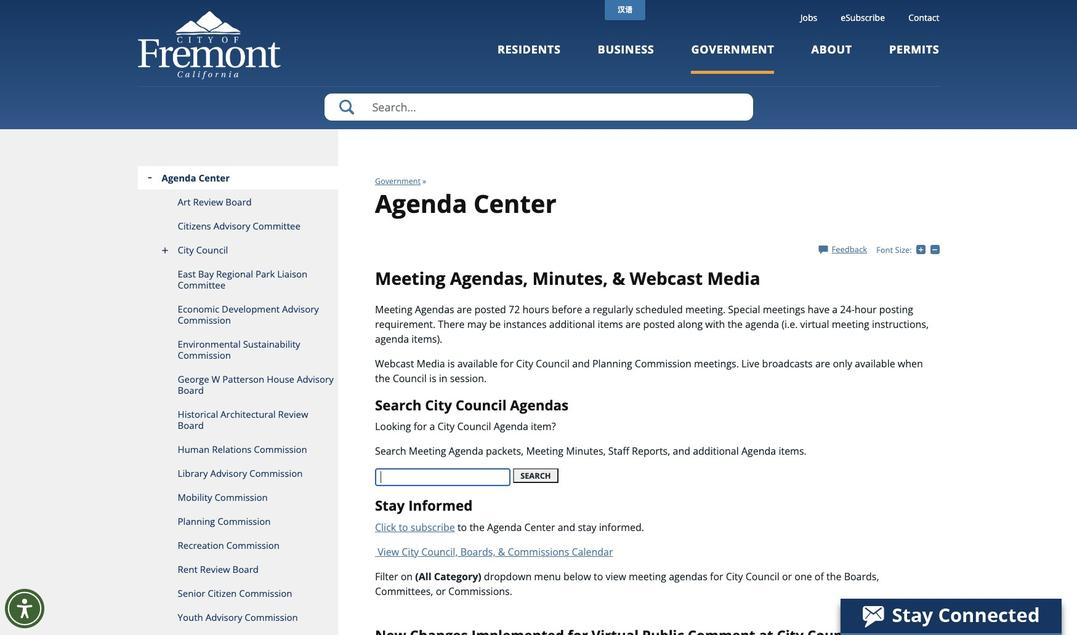 Task type: vqa. For each thing, say whether or not it's contained in the screenshot.
leftmost "posted"
yes



Task type: locate. For each thing, give the bounding box(es) containing it.
for right looking
[[414, 420, 427, 434]]

1 horizontal spatial for
[[500, 357, 514, 371]]

meeting inside the dropdown menu below to view meeting agendas for city council or one of the boards, committees, or commissions.
[[629, 570, 666, 584]]

for
[[500, 357, 514, 371], [414, 420, 427, 434], [710, 570, 723, 584]]

available up 'session.' on the left bottom of the page
[[457, 357, 498, 371]]

center inside stay informed click to subscribe to the agenda center and stay informed.
[[524, 521, 555, 535]]

0 horizontal spatial additional
[[549, 318, 595, 331]]

click
[[375, 521, 396, 535]]

feedback link
[[819, 244, 867, 255]]

for down be
[[500, 357, 514, 371]]

webcast up the scheduled
[[630, 267, 703, 290]]

planning
[[592, 357, 632, 371]]

in
[[439, 372, 447, 385]]

1 horizontal spatial available
[[855, 357, 895, 371]]

0 horizontal spatial are
[[626, 318, 641, 331]]

-
[[939, 244, 942, 255]]

1 vertical spatial is
[[429, 372, 436, 385]]

a right before
[[585, 303, 590, 316]]

0 vertical spatial &
[[612, 267, 625, 290]]

council left 'in'
[[393, 372, 427, 385]]

filter
[[375, 570, 398, 584]]

informed
[[408, 497, 473, 516]]

instructions,
[[872, 318, 929, 331]]

&
[[612, 267, 625, 290], [498, 546, 505, 559]]

a
[[585, 303, 590, 316], [832, 303, 838, 316], [429, 420, 435, 434]]

hour
[[855, 303, 877, 316]]

meeting
[[375, 267, 445, 290], [375, 303, 412, 316], [409, 445, 446, 458], [526, 445, 563, 458]]

council inside the dropdown menu below to view meeting agendas for city council or one of the boards, committees, or commissions.
[[746, 570, 780, 584]]

1 vertical spatial or
[[436, 585, 446, 599]]

council
[[536, 357, 570, 371], [393, 372, 427, 385], [456, 396, 507, 415], [457, 420, 491, 434], [746, 570, 780, 584]]

are right items
[[626, 318, 641, 331]]

hours
[[523, 303, 549, 316]]

2 vertical spatial for
[[710, 570, 723, 584]]

0 vertical spatial webcast
[[630, 267, 703, 290]]

1 vertical spatial posted
[[643, 318, 675, 331]]

view city council, boards, & commissions calendar link
[[378, 546, 613, 559]]

0 horizontal spatial government
[[375, 176, 421, 187]]

meeting right view
[[629, 570, 666, 584]]

0 vertical spatial government
[[691, 42, 774, 57]]

stay
[[578, 521, 596, 535]]

meeting down the '24-'
[[832, 318, 869, 331]]

are inside meeting agendas are posted 72 hours before a regularly scheduled meeting. special meetings have a 24-hour posting requirement. there may be instances additional items are posted along with the agenda (i.e. virtual meeting instructions, agenda items).
[[626, 318, 641, 331]]

the down special
[[728, 318, 743, 331]]

0 vertical spatial search
[[375, 396, 422, 415]]

center
[[474, 187, 556, 220], [524, 521, 555, 535]]

+
[[926, 244, 930, 255]]

2 vertical spatial search
[[520, 471, 551, 482]]

1 vertical spatial search
[[375, 445, 406, 458]]

view
[[606, 570, 626, 584]]

minutes,
[[532, 267, 608, 290], [566, 445, 606, 458]]

council left one
[[746, 570, 780, 584]]

packets,
[[486, 445, 524, 458]]

a right looking
[[429, 420, 435, 434]]

category)
[[434, 570, 481, 584]]

1 horizontal spatial government link
[[691, 42, 774, 74]]

agendas are
[[415, 303, 472, 316]]

a for agendas
[[429, 420, 435, 434]]

or down filter on (all category)
[[436, 585, 446, 599]]

0 horizontal spatial webcast
[[375, 357, 414, 371]]

1 horizontal spatial additional
[[693, 445, 739, 458]]

0 vertical spatial is
[[448, 357, 455, 371]]

0 horizontal spatial &
[[498, 546, 505, 559]]

media up 'in'
[[417, 357, 445, 371]]

to right click
[[399, 521, 408, 535]]

minutes, up before
[[532, 267, 608, 290]]

to inside the dropdown menu below to view meeting agendas for city council or one of the boards, committees, or commissions.
[[594, 570, 603, 584]]

government for government
[[691, 42, 774, 57]]

posted
[[474, 303, 506, 316], [643, 318, 675, 331]]

the right of
[[826, 570, 842, 584]]

0 vertical spatial are
[[626, 318, 641, 331]]

search inside 'button'
[[520, 471, 551, 482]]

2 vertical spatial and
[[558, 521, 575, 535]]

council down 'session.' on the left bottom of the page
[[456, 396, 507, 415]]

a left the '24-'
[[832, 303, 838, 316]]

agenda inside search city council agendas looking for a city council agenda item?
[[494, 420, 528, 434]]

agenda down requirement. in the left of the page
[[375, 332, 409, 346]]

search inside search city council agendas looking for a city council agenda item?
[[375, 396, 422, 415]]

about link
[[811, 42, 852, 74]]

calendar
[[572, 546, 613, 559]]

the up looking
[[375, 372, 390, 385]]

1 vertical spatial government
[[375, 176, 421, 187]]

posted down the scheduled
[[643, 318, 675, 331]]

meeting inside meeting agendas are posted 72 hours before a regularly scheduled meeting. special meetings have a 24-hour posting requirement. there may be instances additional items are posted along with the agenda (i.e. virtual meeting instructions, agenda items).
[[832, 318, 869, 331]]

0 horizontal spatial government link
[[375, 176, 421, 187]]

scheduled
[[636, 303, 683, 316]]

0 horizontal spatial boards,
[[460, 546, 495, 559]]

minutes, left the staff
[[566, 445, 606, 458]]

agenda inside stay informed click to subscribe to the agenda center and stay informed.
[[487, 521, 522, 535]]

and left 'planning'
[[572, 357, 590, 371]]

for inside webcast media is available for city council and planning commission meetings. live broadcasts are only available when the council is in session.
[[500, 357, 514, 371]]

meeting up requirement. in the left of the page
[[375, 303, 412, 316]]

is left 'in'
[[429, 372, 436, 385]]

1 vertical spatial boards,
[[844, 570, 879, 584]]

(i.e.
[[782, 318, 798, 331]]

search down packets,
[[520, 471, 551, 482]]

is up 'session.' on the left bottom of the page
[[448, 357, 455, 371]]

1 vertical spatial media
[[417, 357, 445, 371]]

and right reports,
[[673, 445, 690, 458]]

1 horizontal spatial &
[[612, 267, 625, 290]]

about
[[811, 42, 852, 57]]

1 vertical spatial webcast
[[375, 357, 414, 371]]

below
[[563, 570, 591, 584]]

1 horizontal spatial is
[[448, 357, 455, 371]]

search down looking
[[375, 445, 406, 458]]

1 vertical spatial are
[[815, 357, 830, 371]]

0 vertical spatial government link
[[691, 42, 774, 74]]

None text field
[[375, 469, 511, 487]]

are
[[626, 318, 641, 331], [815, 357, 830, 371]]

+ link
[[916, 244, 930, 255]]

0 vertical spatial agenda
[[745, 318, 779, 331]]

2 horizontal spatial for
[[710, 570, 723, 584]]

available right only
[[855, 357, 895, 371]]

media inside webcast media is available for city council and planning commission meetings. live broadcasts are only available when the council is in session.
[[417, 357, 445, 371]]

0 horizontal spatial available
[[457, 357, 498, 371]]

0 vertical spatial posted
[[474, 303, 506, 316]]

webcast down items).
[[375, 357, 414, 371]]

of
[[815, 570, 824, 584]]

feedback
[[832, 244, 867, 255]]

agenda down special
[[745, 318, 779, 331]]

before
[[552, 303, 582, 316]]

0 vertical spatial or
[[782, 570, 792, 584]]

webcast
[[630, 267, 703, 290], [375, 357, 414, 371]]

1 vertical spatial meeting
[[629, 570, 666, 584]]

a inside search city council agendas looking for a city council agenda item?
[[429, 420, 435, 434]]

1 vertical spatial &
[[498, 546, 505, 559]]

0 vertical spatial center
[[474, 187, 556, 220]]

1 horizontal spatial posted
[[643, 318, 675, 331]]

search meeting agenda packets, meeting minutes, staff reports, and additional agenda items.
[[375, 445, 807, 458]]

boards, up category)
[[460, 546, 495, 559]]

for right agendas
[[710, 570, 723, 584]]

0 horizontal spatial for
[[414, 420, 427, 434]]

city
[[516, 357, 533, 371], [425, 396, 452, 415], [438, 420, 455, 434], [402, 546, 419, 559], [726, 570, 743, 584]]

media up special
[[707, 267, 760, 290]]

for inside search city council agendas looking for a city council agenda item?
[[414, 420, 427, 434]]

agenda
[[745, 318, 779, 331], [375, 332, 409, 346]]

boards, right of
[[844, 570, 879, 584]]

government
[[691, 42, 774, 57], [375, 176, 421, 187]]

webcast inside webcast media is available for city council and planning commission meetings. live broadcasts are only available when the council is in session.
[[375, 357, 414, 371]]

0 horizontal spatial a
[[429, 420, 435, 434]]

and left stay
[[558, 521, 575, 535]]

and
[[572, 357, 590, 371], [673, 445, 690, 458], [558, 521, 575, 535]]

0 vertical spatial additional
[[549, 318, 595, 331]]

commissions.
[[448, 585, 512, 599]]

0 horizontal spatial media
[[417, 357, 445, 371]]

dropdown
[[484, 570, 532, 584]]

are left only
[[815, 357, 830, 371]]

1 vertical spatial additional
[[693, 445, 739, 458]]

to left view
[[594, 570, 603, 584]]

commissions
[[508, 546, 569, 559]]

along
[[677, 318, 703, 331]]

to right subscribe
[[457, 521, 467, 535]]

0 vertical spatial boards,
[[460, 546, 495, 559]]

government inside government agenda center
[[375, 176, 421, 187]]

council up packets,
[[457, 420, 491, 434]]

posted up be
[[474, 303, 506, 316]]

to
[[399, 521, 408, 535], [457, 521, 467, 535], [594, 570, 603, 584]]

0 vertical spatial media
[[707, 267, 760, 290]]

menu
[[534, 570, 561, 584]]

search up looking
[[375, 396, 422, 415]]

1 vertical spatial for
[[414, 420, 427, 434]]

search
[[375, 396, 422, 415], [375, 445, 406, 458], [520, 471, 551, 482]]

1 horizontal spatial or
[[782, 570, 792, 584]]

1 horizontal spatial government
[[691, 42, 774, 57]]

0 horizontal spatial agenda
[[375, 332, 409, 346]]

commission
[[635, 357, 692, 371]]

dropdown menu below to view meeting agendas for city council or one of the boards, committees, or commissions.
[[375, 570, 879, 599]]

2 available from the left
[[855, 357, 895, 371]]

0 vertical spatial for
[[500, 357, 514, 371]]

1 horizontal spatial a
[[585, 303, 590, 316]]

boards,
[[460, 546, 495, 559], [844, 570, 879, 584]]

or left one
[[782, 570, 792, 584]]

boards, inside the dropdown menu below to view meeting agendas for city council or one of the boards, committees, or commissions.
[[844, 570, 879, 584]]

media
[[707, 267, 760, 290], [417, 357, 445, 371]]

0 vertical spatial meeting
[[832, 318, 869, 331]]

agenda inside government agenda center
[[375, 187, 467, 220]]

0 vertical spatial and
[[572, 357, 590, 371]]

0 horizontal spatial meeting
[[629, 570, 666, 584]]

1 horizontal spatial webcast
[[630, 267, 703, 290]]

the up view city council, boards, & commissions calendar
[[469, 521, 485, 535]]

1 vertical spatial government link
[[375, 176, 421, 187]]

1 vertical spatial and
[[673, 445, 690, 458]]

reports,
[[632, 445, 670, 458]]

1 vertical spatial agenda
[[375, 332, 409, 346]]

1 horizontal spatial meeting
[[832, 318, 869, 331]]

1 vertical spatial center
[[524, 521, 555, 535]]

& up regularly
[[612, 267, 625, 290]]

one
[[795, 570, 812, 584]]

& up dropdown
[[498, 546, 505, 559]]

1 horizontal spatial media
[[707, 267, 760, 290]]

0 horizontal spatial to
[[399, 521, 408, 535]]

agenda
[[375, 187, 467, 220], [494, 420, 528, 434], [449, 445, 483, 458], [741, 445, 776, 458], [487, 521, 522, 535]]

1 horizontal spatial agenda
[[745, 318, 779, 331]]

1 horizontal spatial boards,
[[844, 570, 879, 584]]

stay connected image
[[841, 599, 1060, 634]]

search for meeting
[[375, 445, 406, 458]]

2 horizontal spatial to
[[594, 570, 603, 584]]

1 horizontal spatial are
[[815, 357, 830, 371]]

live
[[741, 357, 760, 371]]



Task type: describe. For each thing, give the bounding box(es) containing it.
1 horizontal spatial to
[[457, 521, 467, 535]]

font size:
[[876, 244, 912, 255]]

meeting agendas are posted 72 hours before a regularly scheduled meeting. special meetings have a 24-hour posting requirement. there may be instances additional items are posted along with the agenda (i.e. virtual meeting instructions, agenda items).
[[375, 303, 929, 346]]

meeting inside meeting agendas are posted 72 hours before a regularly scheduled meeting. special meetings have a 24-hour posting requirement. there may be instances additional items are posted along with the agenda (i.e. virtual meeting instructions, agenda items).
[[375, 303, 412, 316]]

contact link
[[908, 12, 939, 23]]

- link
[[930, 244, 942, 255]]

the inside the dropdown menu below to view meeting agendas for city council or one of the boards, committees, or commissions.
[[826, 570, 842, 584]]

0 horizontal spatial posted
[[474, 303, 506, 316]]

0 horizontal spatial or
[[436, 585, 446, 599]]

meeting down looking
[[409, 445, 446, 458]]

business link
[[598, 42, 654, 74]]

permits
[[889, 42, 939, 57]]

session.
[[450, 372, 487, 385]]

city inside webcast media is available for city council and planning commission meetings. live broadcasts are only available when the council is in session.
[[516, 357, 533, 371]]

webcast media is available for city council and planning commission meetings. live broadcasts are only available when the council is in session.
[[375, 357, 923, 385]]

filter on (all category)
[[375, 570, 481, 584]]

be
[[489, 318, 501, 331]]

search button
[[513, 469, 558, 484]]

items).
[[411, 332, 442, 346]]

council,
[[421, 546, 458, 559]]

on
[[401, 570, 413, 584]]

search city council agendas looking for a city council agenda item?
[[375, 396, 569, 434]]

esubscribe
[[841, 12, 885, 23]]

contact
[[908, 12, 939, 23]]

72
[[509, 303, 520, 316]]

committees,
[[375, 585, 433, 599]]

posting
[[879, 303, 913, 316]]

0 horizontal spatial is
[[429, 372, 436, 385]]

additional inside meeting agendas are posted 72 hours before a regularly scheduled meeting. special meetings have a 24-hour posting requirement. there may be instances additional items are posted along with the agenda (i.e. virtual meeting instructions, agenda items).
[[549, 318, 595, 331]]

meeting down item?
[[526, 445, 563, 458]]

meeting agendas, minutes, & webcast media
[[375, 267, 760, 290]]

government agenda center
[[375, 176, 556, 220]]

agendas
[[669, 570, 708, 584]]

looking
[[375, 420, 411, 434]]

when
[[898, 357, 923, 371]]

meeting up agendas are
[[375, 267, 445, 290]]

click to subscribe link
[[375, 521, 455, 535]]

are inside webcast media is available for city council and planning commission meetings. live broadcasts are only available when the council is in session.
[[815, 357, 830, 371]]

jobs
[[800, 12, 817, 23]]

0 vertical spatial minutes,
[[532, 267, 608, 290]]

(all
[[415, 570, 431, 584]]

columnusercontrol3 main content
[[338, 129, 942, 636]]

city inside the dropdown menu below to view meeting agendas for city council or one of the boards, committees, or commissions.
[[726, 570, 743, 584]]

may
[[467, 318, 487, 331]]

and inside webcast media is available for city council and planning commission meetings. live broadcasts are only available when the council is in session.
[[572, 357, 590, 371]]

with
[[705, 318, 725, 331]]

Search text field
[[324, 94, 753, 121]]

the inside webcast media is available for city council and planning commission meetings. live broadcasts are only available when the council is in session.
[[375, 372, 390, 385]]

meeting.
[[685, 303, 726, 316]]

informed.
[[599, 521, 644, 535]]

stay
[[375, 497, 405, 516]]

24-
[[840, 303, 855, 316]]

the inside meeting agendas are posted 72 hours before a regularly scheduled meeting. special meetings have a 24-hour posting requirement. there may be instances additional items are posted along with the agenda (i.e. virtual meeting instructions, agenda items).
[[728, 318, 743, 331]]

the inside stay informed click to subscribe to the agenda center and stay informed.
[[469, 521, 485, 535]]

permits link
[[889, 42, 939, 74]]

items.
[[779, 445, 807, 458]]

residents
[[498, 42, 561, 57]]

items
[[598, 318, 623, 331]]

regularly
[[593, 303, 633, 316]]

size:
[[895, 244, 912, 255]]

1 vertical spatial minutes,
[[566, 445, 606, 458]]

only
[[833, 357, 852, 371]]

esubscribe link
[[841, 12, 885, 23]]

meetings.
[[694, 357, 739, 371]]

business
[[598, 42, 654, 57]]

to for stay
[[399, 521, 408, 535]]

view city council, boards, & commissions calendar
[[378, 546, 613, 559]]

government for government agenda center
[[375, 176, 421, 187]]

1 available from the left
[[457, 357, 498, 371]]

a for 72
[[585, 303, 590, 316]]

agendas
[[510, 396, 569, 415]]

residents link
[[498, 42, 561, 74]]

staff
[[608, 445, 629, 458]]

to for dropdown
[[594, 570, 603, 584]]

virtual
[[800, 318, 829, 331]]

view
[[378, 546, 399, 559]]

and inside stay informed click to subscribe to the agenda center and stay informed.
[[558, 521, 575, 535]]

2 horizontal spatial a
[[832, 303, 838, 316]]

stay informed click to subscribe to the agenda center and stay informed.
[[375, 497, 644, 535]]

agendas,
[[450, 267, 528, 290]]

font size: link
[[876, 244, 912, 255]]

search for city
[[375, 396, 422, 415]]

subscribe
[[411, 521, 455, 535]]

instances
[[503, 318, 547, 331]]

for inside the dropdown menu below to view meeting agendas for city council or one of the boards, committees, or commissions.
[[710, 570, 723, 584]]

special
[[728, 303, 760, 316]]

font
[[876, 244, 893, 255]]

meetings
[[763, 303, 805, 316]]

item?
[[531, 420, 556, 434]]

council up "agendas"
[[536, 357, 570, 371]]

none text field inside columnusercontrol3 main content
[[375, 469, 511, 487]]

center inside government agenda center
[[474, 187, 556, 220]]

there
[[438, 318, 465, 331]]

jobs link
[[800, 12, 817, 23]]

broadcasts
[[762, 357, 813, 371]]

requirement.
[[375, 318, 436, 331]]



